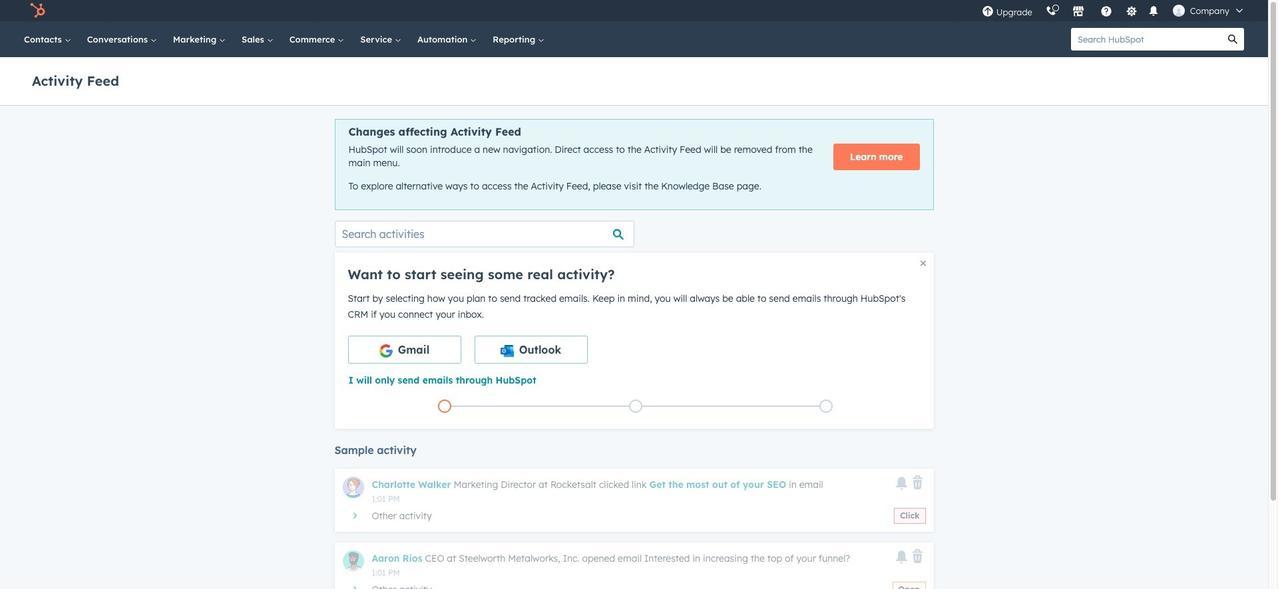 Task type: describe. For each thing, give the bounding box(es) containing it.
close image
[[920, 261, 926, 266]]

onboarding.steps.sendtrackedemailingmail.title image
[[632, 404, 639, 411]]

jacob simon image
[[1173, 5, 1185, 17]]

Search HubSpot search field
[[1071, 28, 1222, 51]]



Task type: locate. For each thing, give the bounding box(es) containing it.
marketplaces image
[[1072, 6, 1084, 18]]

Search activities search field
[[335, 221, 634, 247]]

menu
[[975, 0, 1252, 21]]

None checkbox
[[348, 336, 461, 364]]

None checkbox
[[474, 336, 587, 364]]

list
[[349, 397, 922, 416]]

onboarding.steps.finalstep.title image
[[823, 404, 830, 411]]



Task type: vqa. For each thing, say whether or not it's contained in the screenshot.
menu
yes



